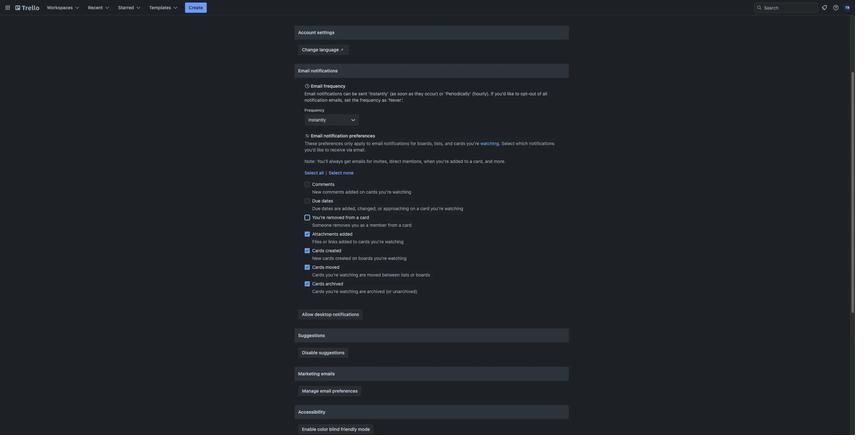 Task type: describe. For each thing, give the bounding box(es) containing it.
allow
[[302, 312, 314, 317]]

open information menu image
[[833, 4, 840, 11]]

enable color blind friendly mode
[[302, 427, 370, 432]]

'periodically'
[[445, 91, 471, 96]]

0 vertical spatial created
[[326, 248, 342, 254]]

all inside email notifications can be sent 'instantly' (as soon as they occur) or 'periodically' (hourly). if you'd like to opt-out of all notification emails, set the frequency as 'never'.
[[543, 91, 548, 96]]

soon
[[398, 91, 408, 96]]

email notifications
[[298, 68, 338, 73]]

boards,
[[418, 141, 433, 146]]

notifications up email frequency
[[311, 68, 338, 73]]

1 horizontal spatial for
[[411, 141, 417, 146]]

recent button
[[84, 3, 113, 13]]

new comments added on cards you're watching
[[312, 189, 412, 195]]

select inside . select which notifications you'd like to receive via email.
[[502, 141, 515, 146]]

1 vertical spatial notification
[[324, 133, 348, 139]]

lists,
[[435, 141, 444, 146]]

get
[[344, 159, 351, 164]]

you
[[352, 223, 359, 228]]

someone removes you as a member from a card
[[312, 223, 412, 228]]

lists
[[401, 272, 410, 278]]

files
[[312, 239, 322, 245]]

a left member
[[366, 223, 369, 228]]

notifications inside . select which notifications you'd like to receive via email.
[[529, 141, 555, 146]]

starred
[[118, 5, 134, 10]]

desktop
[[315, 312, 332, 317]]

added,
[[342, 206, 357, 211]]

marketing emails
[[298, 371, 335, 377]]

only
[[345, 141, 353, 146]]

cards for cards you're watching are archived (or unarchived)
[[312, 289, 325, 294]]

are for cards archived
[[360, 289, 366, 294]]

apply
[[354, 141, 366, 146]]

primary element
[[0, 0, 856, 15]]

or right 'changed,'
[[378, 206, 382, 211]]

1 vertical spatial archived
[[367, 289, 385, 294]]

note: you'll always get emails for invites, direct mentions, when you're added to a card, and more.
[[305, 159, 506, 164]]

enable
[[302, 427, 316, 432]]

(as
[[390, 91, 396, 96]]

1 vertical spatial card
[[360, 215, 369, 220]]

allow desktop notifications link
[[298, 310, 363, 320]]

(or
[[386, 289, 392, 294]]

cards for cards you're watching are moved between lists or boards
[[312, 272, 325, 278]]

starred button
[[114, 3, 144, 13]]

2 horizontal spatial as
[[409, 91, 414, 96]]

can
[[344, 91, 351, 96]]

email notification preferences
[[311, 133, 375, 139]]

they
[[415, 91, 424, 96]]

2 horizontal spatial card
[[421, 206, 430, 211]]

receive
[[331, 147, 345, 153]]

notifications inside email notifications can be sent 'instantly' (as soon as they occur) or 'periodically' (hourly). if you'd like to opt-out of all notification emails, set the frequency as 'never'.
[[317, 91, 342, 96]]

which
[[516, 141, 528, 146]]

approaching
[[384, 206, 409, 211]]

create
[[189, 5, 203, 10]]

language
[[320, 47, 339, 52]]

you'd inside email notifications can be sent 'instantly' (as soon as they occur) or 'periodically' (hourly). if you'd like to opt-out of all notification emails, set the frequency as 'never'.
[[495, 91, 506, 96]]

templates button
[[146, 3, 181, 13]]

suggestions
[[298, 333, 325, 338]]

friendly
[[341, 427, 357, 432]]

cards for cards archived
[[312, 281, 325, 287]]

changed,
[[358, 206, 377, 211]]

1 vertical spatial on
[[411, 206, 416, 211]]

none
[[343, 170, 354, 176]]

or right lists
[[411, 272, 415, 278]]

mode
[[358, 427, 370, 432]]

cards down cards created
[[323, 256, 334, 261]]

you're removed from a card
[[312, 215, 369, 220]]

frequency
[[305, 108, 325, 113]]

manage email preferences
[[302, 389, 358, 394]]

2 vertical spatial as
[[360, 223, 365, 228]]

these
[[305, 141, 317, 146]]

enable color blind friendly mode link
[[298, 425, 374, 435]]

account
[[298, 30, 316, 35]]

cards archived
[[312, 281, 343, 287]]

0 horizontal spatial all
[[319, 170, 324, 176]]

attachments added
[[312, 231, 353, 237]]

1 vertical spatial preferences
[[319, 141, 343, 146]]

dates for due dates
[[322, 198, 333, 204]]

preferences for email
[[333, 389, 358, 394]]

change
[[302, 47, 318, 52]]

cards moved
[[312, 265, 340, 270]]

added up added,
[[346, 189, 359, 195]]

manage
[[302, 389, 319, 394]]

to inside email notifications can be sent 'instantly' (as soon as they occur) or 'periodically' (hourly). if you'd like to opt-out of all notification emails, set the frequency as 'never'.
[[516, 91, 520, 96]]

back to home image
[[15, 3, 39, 13]]

1 horizontal spatial email
[[372, 141, 383, 146]]

added down the removes at the bottom left of page
[[340, 231, 353, 237]]

the
[[352, 97, 359, 103]]

blind
[[329, 427, 340, 432]]

removes
[[333, 223, 351, 228]]

email.
[[354, 147, 366, 153]]

due dates
[[312, 198, 333, 204]]

opt-
[[521, 91, 530, 96]]

.
[[499, 141, 501, 146]]

email notifications can be sent 'instantly' (as soon as they occur) or 'periodically' (hourly). if you'd like to opt-out of all notification emails, set the frequency as 'never'.
[[305, 91, 548, 103]]

new for new comments added on cards you're watching
[[312, 189, 322, 195]]

frequency inside email notifications can be sent 'instantly' (as soon as they occur) or 'periodically' (hourly). if you'd like to opt-out of all notification emails, set the frequency as 'never'.
[[360, 97, 381, 103]]

someone
[[312, 223, 332, 228]]

change language link
[[298, 45, 349, 55]]

1 horizontal spatial emails
[[352, 159, 366, 164]]

'instantly'
[[369, 91, 389, 96]]

email for email notifications can be sent 'instantly' (as soon as they occur) or 'periodically' (hourly). if you'd like to opt-out of all notification emails, set the frequency as 'never'.
[[305, 91, 316, 96]]

direct
[[390, 159, 401, 164]]

0 horizontal spatial emails
[[321, 371, 335, 377]]

due dates are added, changed, or approaching on a card you're watching
[[312, 206, 464, 211]]

notifications inside 'link'
[[333, 312, 359, 317]]

account settings
[[298, 30, 335, 35]]

cards down someone removes you as a member from a card
[[359, 239, 370, 245]]

cards for cards moved
[[312, 265, 325, 270]]

out
[[530, 91, 537, 96]]

cards you're watching are moved between lists or boards
[[312, 272, 431, 278]]

1 vertical spatial as
[[382, 97, 387, 103]]

between
[[382, 272, 400, 278]]



Task type: locate. For each thing, give the bounding box(es) containing it.
to down you
[[353, 239, 357, 245]]

disable suggestions link
[[298, 348, 349, 358]]

1 horizontal spatial as
[[382, 97, 387, 103]]

on right approaching
[[411, 206, 416, 211]]

all left |
[[319, 170, 324, 176]]

0 vertical spatial all
[[543, 91, 548, 96]]

1 horizontal spatial select
[[329, 170, 342, 176]]

0 horizontal spatial boards
[[359, 256, 373, 261]]

0 horizontal spatial as
[[360, 223, 365, 228]]

all right of on the right top
[[543, 91, 548, 96]]

or down attachments
[[323, 239, 327, 245]]

select none button
[[329, 170, 354, 176]]

card right approaching
[[421, 206, 430, 211]]

1 horizontal spatial all
[[543, 91, 548, 96]]

change language
[[302, 47, 339, 52]]

0 vertical spatial emails
[[352, 159, 366, 164]]

2 vertical spatial on
[[352, 256, 358, 261]]

email right apply
[[372, 141, 383, 146]]

if
[[491, 91, 494, 96]]

color
[[318, 427, 328, 432]]

email down change
[[298, 68, 310, 73]]

to left receive
[[325, 147, 329, 153]]

are for cards moved
[[360, 272, 366, 278]]

0 horizontal spatial for
[[367, 159, 373, 164]]

1 vertical spatial due
[[312, 206, 321, 211]]

0 horizontal spatial email
[[320, 389, 331, 394]]

dates for due dates are added, changed, or approaching on a card you're watching
[[322, 206, 333, 211]]

you'd down the these
[[305, 147, 316, 153]]

disable suggestions
[[302, 350, 345, 356]]

2 vertical spatial card
[[403, 223, 412, 228]]

1 vertical spatial and
[[485, 159, 493, 164]]

suggestions
[[319, 350, 345, 356]]

cards
[[312, 248, 325, 254], [312, 265, 325, 270], [312, 272, 325, 278], [312, 281, 325, 287], [312, 289, 325, 294]]

1 vertical spatial dates
[[322, 206, 333, 211]]

when
[[424, 159, 435, 164]]

frequency up emails,
[[324, 83, 346, 89]]

email up the these
[[311, 133, 323, 139]]

email up the frequency
[[305, 91, 316, 96]]

instantly
[[309, 117, 326, 123]]

to left opt-
[[516, 91, 520, 96]]

1 vertical spatial new
[[312, 256, 322, 261]]

archived
[[326, 281, 343, 287], [367, 289, 385, 294]]

notification up receive
[[324, 133, 348, 139]]

email for email notification preferences
[[311, 133, 323, 139]]

or
[[440, 91, 444, 96], [378, 206, 382, 211], [323, 239, 327, 245], [411, 272, 415, 278]]

notifications up direct
[[384, 141, 410, 146]]

as down 'instantly'
[[382, 97, 387, 103]]

|
[[326, 170, 327, 176]]

card down approaching
[[403, 223, 412, 228]]

2 dates from the top
[[322, 206, 333, 211]]

are down cards you're watching are moved between lists or boards
[[360, 289, 366, 294]]

0 horizontal spatial you'd
[[305, 147, 316, 153]]

3 cards from the top
[[312, 272, 325, 278]]

recent
[[88, 5, 103, 10]]

notification up the frequency
[[305, 97, 328, 103]]

you'd inside . select which notifications you'd like to receive via email.
[[305, 147, 316, 153]]

0 vertical spatial dates
[[322, 198, 333, 204]]

always
[[329, 159, 343, 164]]

due for due dates are added, changed, or approaching on a card you're watching
[[312, 206, 321, 211]]

select all button
[[305, 170, 324, 176]]

or right 'occur)'
[[440, 91, 444, 96]]

select all | select none
[[305, 170, 354, 176]]

1 horizontal spatial moved
[[367, 272, 381, 278]]

emails
[[352, 159, 366, 164], [321, 371, 335, 377]]

0 vertical spatial archived
[[326, 281, 343, 287]]

from right member
[[388, 223, 398, 228]]

2 cards from the top
[[312, 265, 325, 270]]

cards up 'changed,'
[[366, 189, 378, 195]]

0 vertical spatial preferences
[[349, 133, 375, 139]]

to inside . select which notifications you'd like to receive via email.
[[325, 147, 329, 153]]

settings
[[317, 30, 335, 35]]

0 vertical spatial notification
[[305, 97, 328, 103]]

moved
[[326, 265, 340, 270], [367, 272, 381, 278]]

a
[[470, 159, 472, 164], [417, 206, 419, 211], [357, 215, 359, 220], [366, 223, 369, 228], [399, 223, 401, 228]]

search image
[[757, 5, 762, 10]]

invites,
[[374, 159, 388, 164]]

note:
[[305, 159, 316, 164]]

new for new cards created on boards you're watching
[[312, 256, 322, 261]]

emails up manage email preferences
[[321, 371, 335, 377]]

archived left (or
[[367, 289, 385, 294]]

from down added,
[[346, 215, 355, 220]]

comments
[[323, 189, 344, 195]]

2 vertical spatial are
[[360, 289, 366, 294]]

1 horizontal spatial card
[[403, 223, 412, 228]]

new
[[312, 189, 322, 195], [312, 256, 322, 261]]

1 vertical spatial emails
[[321, 371, 335, 377]]

2 new from the top
[[312, 256, 322, 261]]

added
[[450, 159, 463, 164], [346, 189, 359, 195], [340, 231, 353, 237], [339, 239, 352, 245]]

via
[[347, 147, 353, 153]]

0 vertical spatial from
[[346, 215, 355, 220]]

added left card, in the top right of the page
[[450, 159, 463, 164]]

links
[[329, 239, 338, 245]]

0 vertical spatial new
[[312, 189, 322, 195]]

card,
[[474, 159, 484, 164]]

or inside email notifications can be sent 'instantly' (as soon as they occur) or 'periodically' (hourly). if you'd like to opt-out of all notification emails, set the frequency as 'never'.
[[440, 91, 444, 96]]

like inside . select which notifications you'd like to receive via email.
[[317, 147, 324, 153]]

select
[[502, 141, 515, 146], [305, 170, 318, 176], [329, 170, 342, 176]]

you'd
[[495, 91, 506, 96], [305, 147, 316, 153]]

watching link
[[481, 141, 499, 146]]

0 horizontal spatial frequency
[[324, 83, 346, 89]]

notifications
[[311, 68, 338, 73], [317, 91, 342, 96], [384, 141, 410, 146], [529, 141, 555, 146], [333, 312, 359, 317]]

0 vertical spatial for
[[411, 141, 417, 146]]

as right you
[[360, 223, 365, 228]]

1 new from the top
[[312, 189, 322, 195]]

select right .
[[502, 141, 515, 146]]

0 horizontal spatial like
[[317, 147, 324, 153]]

0 vertical spatial card
[[421, 206, 430, 211]]

added right links
[[339, 239, 352, 245]]

to left card, in the top right of the page
[[465, 159, 469, 164]]

are
[[335, 206, 341, 211], [360, 272, 366, 278], [360, 289, 366, 294]]

workspaces
[[47, 5, 73, 10]]

0 horizontal spatial card
[[360, 215, 369, 220]]

tyler black (tylerblack440) image
[[844, 4, 852, 11]]

email
[[298, 68, 310, 73], [311, 83, 323, 89], [305, 91, 316, 96], [311, 133, 323, 139]]

new down cards created
[[312, 256, 322, 261]]

1 horizontal spatial you'd
[[495, 91, 506, 96]]

due for due dates
[[312, 198, 321, 204]]

a down approaching
[[399, 223, 401, 228]]

1 vertical spatial you'd
[[305, 147, 316, 153]]

on
[[360, 189, 365, 195], [411, 206, 416, 211], [352, 256, 358, 261]]

a left card, in the top right of the page
[[470, 159, 472, 164]]

on for cards
[[360, 189, 365, 195]]

1 vertical spatial all
[[319, 170, 324, 176]]

1 vertical spatial created
[[335, 256, 351, 261]]

be
[[352, 91, 357, 96]]

notifications right 'which'
[[529, 141, 555, 146]]

card up someone removes you as a member from a card
[[360, 215, 369, 220]]

accessibility
[[298, 410, 326, 415]]

email for email frequency
[[311, 83, 323, 89]]

are up cards you're watching are archived (or unarchived)
[[360, 272, 366, 278]]

email inside email notifications can be sent 'instantly' (as soon as they occur) or 'periodically' (hourly). if you'd like to opt-out of all notification emails, set the frequency as 'never'.
[[305, 91, 316, 96]]

dates down 'due dates'
[[322, 206, 333, 211]]

a up you
[[357, 215, 359, 220]]

1 horizontal spatial frequency
[[360, 97, 381, 103]]

to right apply
[[367, 141, 371, 146]]

for left boards,
[[411, 141, 417, 146]]

4 cards from the top
[[312, 281, 325, 287]]

cards you're watching are archived (or unarchived)
[[312, 289, 418, 294]]

1 vertical spatial moved
[[367, 272, 381, 278]]

. select which notifications you'd like to receive via email.
[[305, 141, 555, 153]]

watching
[[481, 141, 499, 146], [393, 189, 412, 195], [445, 206, 464, 211], [385, 239, 404, 245], [388, 256, 407, 261], [340, 272, 358, 278], [340, 289, 358, 294]]

like down the these
[[317, 147, 324, 153]]

1 vertical spatial are
[[360, 272, 366, 278]]

notification inside email notifications can be sent 'instantly' (as soon as they occur) or 'periodically' (hourly). if you'd like to opt-out of all notification emails, set the frequency as 'never'.
[[305, 97, 328, 103]]

email
[[372, 141, 383, 146], [320, 389, 331, 394]]

0 vertical spatial and
[[445, 141, 453, 146]]

notifications right desktop
[[333, 312, 359, 317]]

dates down comments
[[322, 198, 333, 204]]

0 horizontal spatial moved
[[326, 265, 340, 270]]

0 vertical spatial on
[[360, 189, 365, 195]]

created down links
[[326, 248, 342, 254]]

1 horizontal spatial and
[[485, 159, 493, 164]]

create button
[[185, 3, 207, 13]]

0 vertical spatial are
[[335, 206, 341, 211]]

0 vertical spatial you'd
[[495, 91, 506, 96]]

1 vertical spatial email
[[320, 389, 331, 394]]

1 horizontal spatial archived
[[367, 289, 385, 294]]

workspaces button
[[43, 3, 83, 13]]

select down note:
[[305, 170, 318, 176]]

disable
[[302, 350, 318, 356]]

to
[[516, 91, 520, 96], [367, 141, 371, 146], [325, 147, 329, 153], [465, 159, 469, 164], [353, 239, 357, 245]]

5 cards from the top
[[312, 289, 325, 294]]

2 horizontal spatial on
[[411, 206, 416, 211]]

member
[[370, 223, 387, 228]]

attachments
[[312, 231, 339, 237]]

0 vertical spatial as
[[409, 91, 414, 96]]

0 horizontal spatial archived
[[326, 281, 343, 287]]

more.
[[494, 159, 506, 164]]

are up 'removed'
[[335, 206, 341, 211]]

boards up cards you're watching are moved between lists or boards
[[359, 256, 373, 261]]

1 horizontal spatial from
[[388, 223, 398, 228]]

0 vertical spatial moved
[[326, 265, 340, 270]]

0 vertical spatial email
[[372, 141, 383, 146]]

on down files or links added to cards you're watching
[[352, 256, 358, 261]]

0 horizontal spatial and
[[445, 141, 453, 146]]

as left they
[[409, 91, 414, 96]]

email right manage at the bottom of the page
[[320, 389, 331, 394]]

1 vertical spatial boards
[[416, 272, 431, 278]]

comments
[[312, 182, 335, 187]]

card
[[421, 206, 430, 211], [360, 215, 369, 220], [403, 223, 412, 228]]

1 vertical spatial for
[[367, 159, 373, 164]]

boards right lists
[[416, 272, 431, 278]]

a right approaching
[[417, 206, 419, 211]]

0 vertical spatial like
[[507, 91, 514, 96]]

email for email notifications
[[298, 68, 310, 73]]

1 horizontal spatial like
[[507, 91, 514, 96]]

on for boards
[[352, 256, 358, 261]]

0 notifications image
[[821, 4, 829, 11]]

1 cards from the top
[[312, 248, 325, 254]]

1 vertical spatial like
[[317, 147, 324, 153]]

2 horizontal spatial select
[[502, 141, 515, 146]]

you'll
[[317, 159, 328, 164]]

1 vertical spatial frequency
[[360, 97, 381, 103]]

sent
[[359, 91, 368, 96]]

2 vertical spatial preferences
[[333, 389, 358, 394]]

you're
[[312, 215, 325, 220]]

marketing
[[298, 371, 320, 377]]

1 due from the top
[[312, 198, 321, 204]]

unarchived)
[[393, 289, 418, 294]]

1 vertical spatial from
[[388, 223, 398, 228]]

and right card, in the top right of the page
[[485, 159, 493, 164]]

sm image
[[339, 47, 345, 53]]

files or links added to cards you're watching
[[312, 239, 404, 245]]

as
[[409, 91, 414, 96], [382, 97, 387, 103], [360, 223, 365, 228]]

0 horizontal spatial select
[[305, 170, 318, 176]]

notifications down email frequency
[[317, 91, 342, 96]]

and right lists,
[[445, 141, 453, 146]]

0 vertical spatial due
[[312, 198, 321, 204]]

email down 'email notifications'
[[311, 83, 323, 89]]

2 due from the top
[[312, 206, 321, 211]]

1 horizontal spatial on
[[360, 189, 365, 195]]

like left opt-
[[507, 91, 514, 96]]

frequency down sent
[[360, 97, 381, 103]]

these preferences only apply to email notifications for boards, lists, and cards you're watching
[[305, 141, 499, 146]]

mentions,
[[403, 159, 423, 164]]

emails,
[[329, 97, 344, 103]]

like inside email notifications can be sent 'instantly' (as soon as they occur) or 'periodically' (hourly). if you'd like to opt-out of all notification emails, set the frequency as 'never'.
[[507, 91, 514, 96]]

0 vertical spatial frequency
[[324, 83, 346, 89]]

for left "invites,"
[[367, 159, 373, 164]]

moved up "cards archived" at the left bottom
[[326, 265, 340, 270]]

emails right get
[[352, 159, 366, 164]]

1 horizontal spatial boards
[[416, 272, 431, 278]]

0 horizontal spatial on
[[352, 256, 358, 261]]

0 horizontal spatial from
[[346, 215, 355, 220]]

created down cards created
[[335, 256, 351, 261]]

preferences for notification
[[349, 133, 375, 139]]

moved left between at the bottom left of the page
[[367, 272, 381, 278]]

Search field
[[762, 3, 818, 12]]

0 vertical spatial boards
[[359, 256, 373, 261]]

cards created
[[312, 248, 342, 254]]

you'd right the if
[[495, 91, 506, 96]]

1 dates from the top
[[322, 198, 333, 204]]

cards right lists,
[[454, 141, 466, 146]]

archived down cards moved
[[326, 281, 343, 287]]

new down comments
[[312, 189, 322, 195]]

select right |
[[329, 170, 342, 176]]

on up 'changed,'
[[360, 189, 365, 195]]

cards for cards created
[[312, 248, 325, 254]]



Task type: vqa. For each thing, say whether or not it's contained in the screenshot.
'November' in Customer Support Customer Support • Viewed November 2, 2023
no



